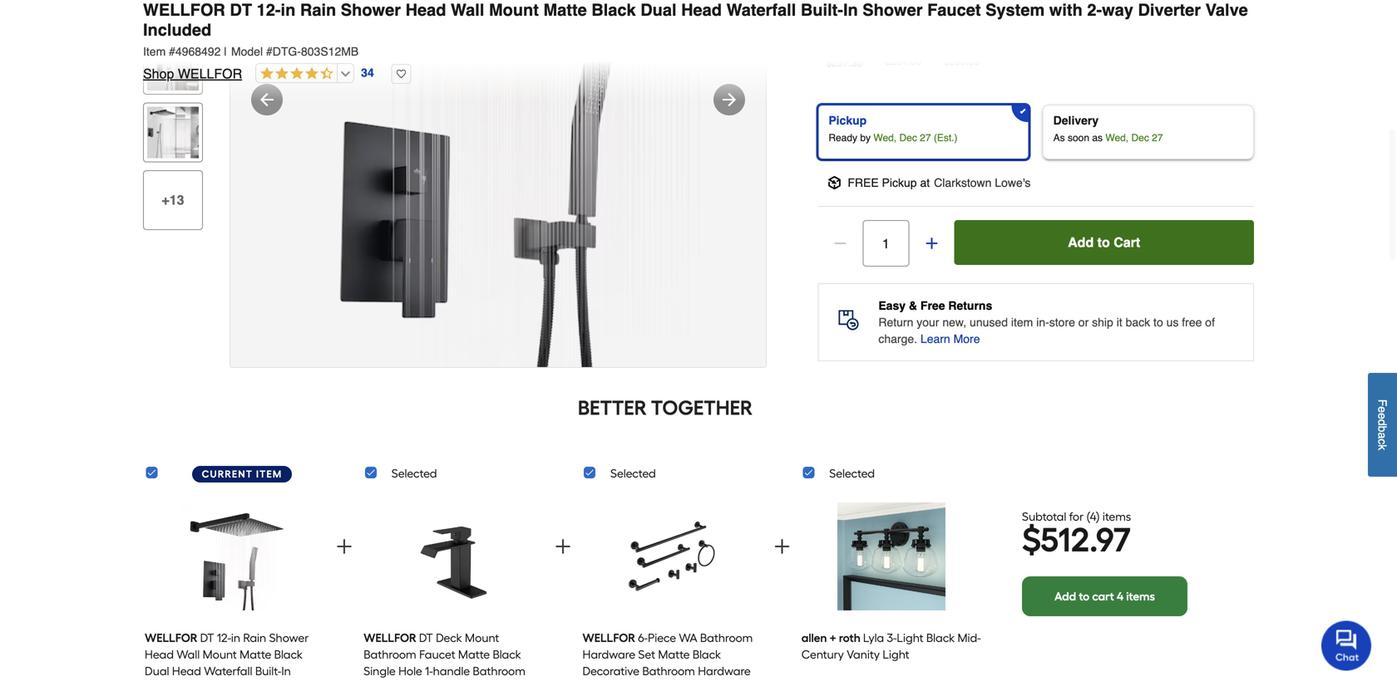 Task type: describe. For each thing, give the bounding box(es) containing it.
arrow right image
[[719, 90, 739, 110]]

a
[[1376, 433, 1389, 439]]

unused
[[970, 316, 1008, 329]]

f e e d b a c k
[[1376, 400, 1389, 451]]

27 inside delivery as soon as wed, dec 27
[[1152, 132, 1163, 144]]

black inside dt deck mount bathroom faucet matte black single hole 1-handle bathroom sink faucet with deck plate
[[493, 648, 521, 662]]

items inside the subtotal for ( 4 ) items $ 512 .97
[[1103, 510, 1131, 524]]

matte inside wellfor dt 12-in rain shower head wall mount matte black dual head waterfall built-in shower faucet system with 2-way diverter valve included item # 4968492 | model # dtg-803s12mb
[[544, 0, 587, 20]]

wed, inside delivery as soon as wed, dec 27
[[1106, 132, 1129, 144]]

brushed gold image
[[940, 3, 983, 46]]

hole
[[398, 665, 422, 679]]

store
[[1049, 316, 1075, 329]]

dtg-
[[273, 45, 301, 58]]

6-piece wa bathroom hardware set matte black decorative bathroom hardware set with towel bar, toilet pa
[[583, 632, 753, 682]]

item
[[256, 469, 282, 481]]

mid-
[[958, 632, 981, 646]]

black inside 6-piece wa bathroom hardware set matte black decorative bathroom hardware set with towel bar, toilet pa
[[693, 648, 721, 662]]

12- inside wellfor dt 12-in rain shower head wall mount matte black dual head waterfall built-in shower faucet system with 2-way diverter valve included item # 4968492 | model # dtg-803s12mb
[[257, 0, 281, 20]]

$284.00
[[885, 56, 922, 67]]

pickup ready by wed, dec 27 (est.)
[[829, 114, 958, 144]]

dt deck mount bathroom faucet matte black single hole 1-handle bathroom sink faucet with deck plate
[[364, 632, 526, 682]]

)
[[1096, 510, 1100, 524]]

1 vertical spatial deck
[[453, 682, 479, 682]]

1-
[[425, 665, 433, 679]]

pickup inside pickup ready by wed, dec 27 (est.)
[[829, 114, 867, 127]]

d
[[1376, 420, 1389, 426]]

wellfor  #dtg-803s12mb - thumbnail3 image
[[147, 107, 199, 158]]

subtotal for ( 4 ) items $ 512 .97
[[1022, 510, 1131, 560]]

list item for plus icon to the left
[[583, 491, 763, 682]]

as
[[1053, 132, 1065, 144]]

decorative
[[583, 665, 640, 679]]

ship
[[1092, 316, 1113, 329]]

3-
[[887, 632, 897, 646]]

for
[[1069, 510, 1084, 524]]

easy
[[879, 299, 906, 313]]

allen + roth lyla 3-light black mid-century vanity light image
[[838, 497, 946, 618]]

current
[[202, 469, 253, 481]]

bathroom up plate
[[473, 665, 526, 679]]

way
[[1102, 0, 1134, 20]]

1 horizontal spatial set
[[638, 648, 655, 662]]

f
[[1376, 400, 1389, 407]]

4 for add to cart 4 items
[[1117, 590, 1124, 604]]

wellfor dt 12-in rain shower head wall mount matte black dual head waterfall built-in shower faucet system with 2-way diverter valve included item # 4968492 | model # dtg-803s12mb
[[143, 0, 1248, 58]]

learn
[[921, 333, 950, 346]]

34
[[361, 66, 374, 80]]

allen + roth
[[802, 632, 861, 646]]

included
[[143, 20, 211, 40]]

cart
[[1092, 590, 1114, 604]]

to for add to cart
[[1098, 235, 1110, 250]]

(est.)
[[934, 132, 958, 144]]

easy & free returns return your new, unused item in-store or ship it back to us free of charge.
[[879, 299, 1215, 346]]

faucet inside wellfor dt 12-in rain shower head wall mount matte black dual head waterfall built-in shower faucet system with 2-way diverter valve included item # 4968492 | model # dtg-803s12mb
[[927, 0, 981, 20]]

with inside dt deck mount bathroom faucet matte black single hole 1-handle bathroom sink faucet with deck plate
[[427, 682, 450, 682]]

list item for dt 12-in rain shower head wall mount matte black dual head waterfall built-in shower faucet system with 2-'s plus image
[[145, 491, 325, 682]]

learn more
[[921, 333, 980, 346]]

minus image
[[832, 235, 849, 252]]

lyla
[[863, 632, 884, 646]]

wellfor for dt 12-in rain shower head wall mount matte black dual head waterfall built-in shower faucet system with 2-
[[145, 632, 198, 646]]

1 horizontal spatial pickup
[[882, 176, 917, 190]]

wall inside wellfor dt 12-in rain shower head wall mount matte black dual head waterfall built-in shower faucet system with 2-way diverter valve included item # 4968492 | model # dtg-803s12mb
[[451, 0, 484, 20]]

2- inside dt 12-in rain shower head wall mount matte black dual head waterfall built-in shower faucet system with 2-
[[292, 682, 302, 682]]

+13 button
[[143, 171, 203, 230]]

allen
[[802, 632, 827, 646]]

mount inside dt deck mount bathroom faucet matte black single hole 1-handle bathroom sink faucet with deck plate
[[465, 632, 499, 646]]

model
[[231, 45, 263, 58]]

dual inside dt 12-in rain shower head wall mount matte black dual head waterfall built-in shower faucet system with 2-
[[145, 665, 169, 679]]

towel
[[628, 682, 658, 682]]

subtotal
[[1022, 510, 1066, 524]]

by
[[860, 132, 871, 144]]

in inside dt 12-in rain shower head wall mount matte black dual head waterfall built-in shower faucet system with 2-
[[231, 632, 240, 646]]

matte black image
[[823, 3, 866, 47]]

1 vertical spatial set
[[583, 682, 600, 682]]

free
[[848, 176, 879, 190]]

vanity
[[847, 648, 880, 662]]

c
[[1376, 439, 1389, 445]]

1 horizontal spatial hardware
[[698, 665, 751, 679]]

system inside wellfor dt 12-in rain shower head wall mount matte black dual head waterfall built-in shower faucet system with 2-way diverter valve included item # 4968492 | model # dtg-803s12mb
[[986, 0, 1045, 20]]

wellfor for dt deck mount bathroom faucet matte black single hole 1-handle bathroom sink faucet with deck plate
[[364, 632, 416, 646]]

shop
[[143, 66, 174, 82]]

.97
[[1089, 521, 1131, 560]]

clarkstown
[[934, 176, 992, 190]]

better
[[578, 396, 647, 420]]

rain inside wellfor dt 12-in rain shower head wall mount matte black dual head waterfall built-in shower faucet system with 2-way diverter valve included item # 4968492 | model # dtg-803s12mb
[[300, 0, 336, 20]]

faucet inside dt 12-in rain shower head wall mount matte black dual head waterfall built-in shower faucet system with 2-
[[187, 682, 223, 682]]

back
[[1126, 316, 1150, 329]]

wellfor dt deck mount bathroom faucet matte black single hole 1-handle bathroom sink faucet with deck plate image
[[400, 497, 508, 618]]

with inside wellfor dt 12-in rain shower head wall mount matte black dual head waterfall built-in shower faucet system with 2-way diverter valve included item # 4968492 | model # dtg-803s12mb
[[1049, 0, 1083, 20]]

Stepper number input field with increment and decrement buttons number field
[[863, 220, 909, 267]]

together
[[651, 396, 753, 420]]

bathroom up bar,
[[642, 665, 695, 679]]

in inside wellfor dt 12-in rain shower head wall mount matte black dual head waterfall built-in shower faucet system with 2-way diverter valve included item # 4968492 | model # dtg-803s12mb
[[281, 0, 296, 20]]

plus image for dt 12-in rain shower head wall mount matte black dual head waterfall built-in shower faucet system with 2-
[[334, 537, 354, 557]]

charge.
[[879, 333, 917, 346]]

with inside dt 12-in rain shower head wall mount matte black dual head waterfall built-in shower faucet system with 2-
[[267, 682, 289, 682]]

more
[[954, 333, 980, 346]]

us
[[1167, 316, 1179, 329]]

wellfor inside wellfor dt 12-in rain shower head wall mount matte black dual head waterfall built-in shower faucet system with 2-way diverter valve included item # 4968492 | model # dtg-803s12mb
[[143, 0, 225, 20]]

mount inside wellfor dt 12-in rain shower head wall mount matte black dual head waterfall built-in shower faucet system with 2-way diverter valve included item # 4968492 | model # dtg-803s12mb
[[489, 0, 539, 20]]

return
[[879, 316, 913, 329]]

returns
[[948, 299, 992, 313]]

wall inside dt 12-in rain shower head wall mount matte black dual head waterfall built-in shower faucet system with 2-
[[177, 648, 200, 662]]

bar,
[[661, 682, 681, 682]]

dt for selected
[[419, 632, 433, 646]]

it
[[1117, 316, 1123, 329]]

waterfall inside wellfor dt 12-in rain shower head wall mount matte black dual head waterfall built-in shower faucet system with 2-way diverter valve included item # 4968492 | model # dtg-803s12mb
[[727, 0, 796, 20]]

with inside 6-piece wa bathroom hardware set matte black decorative bathroom hardware set with towel bar, toilet pa
[[602, 682, 625, 682]]

$293.30
[[944, 56, 980, 67]]

to inside easy & free returns return your new, unused item in-store or ship it back to us free of charge.
[[1154, 316, 1163, 329]]

+13
[[162, 193, 184, 208]]

waterfall inside dt 12-in rain shower head wall mount matte black dual head waterfall built-in shower faucet system with 2-
[[204, 665, 252, 679]]

dual inside wellfor dt 12-in rain shower head wall mount matte black dual head waterfall built-in shower faucet system with 2-way diverter valve included item # 4968492 | model # dtg-803s12mb
[[641, 0, 677, 20]]

free
[[921, 299, 945, 313]]

toilet
[[684, 682, 712, 682]]

4.4 stars image
[[256, 67, 334, 82]]

512
[[1041, 521, 1089, 560]]

add for add to cart 4 items
[[1055, 590, 1076, 604]]

$
[[1022, 521, 1041, 560]]

item
[[1011, 316, 1033, 329]]

shop wellfor
[[143, 66, 242, 82]]

of
[[1205, 316, 1215, 329]]



Task type: vqa. For each thing, say whether or not it's contained in the screenshot.
2nd No frame cell from the right
no



Task type: locate. For each thing, give the bounding box(es) containing it.
1 vertical spatial pickup
[[882, 176, 917, 190]]

2 horizontal spatial dt
[[419, 632, 433, 646]]

0 vertical spatial 4
[[1090, 510, 1096, 524]]

0 vertical spatial dual
[[641, 0, 677, 20]]

0 horizontal spatial in
[[231, 632, 240, 646]]

3 selected from the left
[[829, 467, 875, 481]]

black inside lyla 3-light black mid- century vanity light
[[926, 632, 955, 646]]

0 vertical spatial deck
[[436, 632, 462, 646]]

1 27 from the left
[[920, 132, 931, 144]]

4 inside the subtotal for ( 4 ) items $ 512 .97
[[1090, 510, 1096, 524]]

1 horizontal spatial #
[[266, 45, 273, 58]]

in
[[281, 0, 296, 20], [231, 632, 240, 646]]

27 right as
[[1152, 132, 1163, 144]]

+
[[830, 632, 836, 646]]

add left cart at the right top
[[1068, 235, 1094, 250]]

0 horizontal spatial set
[[583, 682, 600, 682]]

(
[[1087, 510, 1090, 524]]

0 vertical spatial in
[[843, 0, 858, 20]]

1 horizontal spatial built-
[[801, 0, 843, 20]]

0 horizontal spatial 4
[[1090, 510, 1096, 524]]

system
[[986, 0, 1045, 20], [226, 682, 264, 682]]

2 27 from the left
[[1152, 132, 1163, 144]]

deck down handle
[[453, 682, 479, 682]]

piece
[[648, 632, 676, 646]]

add to cart
[[1068, 235, 1140, 250]]

current item
[[202, 469, 282, 481]]

1 vertical spatial 2-
[[292, 682, 302, 682]]

shower
[[341, 0, 401, 20], [863, 0, 923, 20], [269, 632, 309, 646], [145, 682, 184, 682]]

in inside dt 12-in rain shower head wall mount matte black dual head waterfall built-in shower faucet system with 2-
[[281, 665, 291, 679]]

# right item
[[169, 45, 175, 58]]

2 dec from the left
[[1132, 132, 1149, 144]]

2- inside wellfor dt 12-in rain shower head wall mount matte black dual head waterfall built-in shower faucet system with 2-way diverter valve included item # 4968492 | model # dtg-803s12mb
[[1087, 0, 1102, 20]]

1 horizontal spatial wall
[[451, 0, 484, 20]]

1 horizontal spatial dec
[[1132, 132, 1149, 144]]

f e e d b a c k button
[[1368, 373, 1397, 477]]

pickup left at
[[882, 176, 917, 190]]

|
[[224, 45, 227, 58]]

1 horizontal spatial selected
[[610, 467, 656, 481]]

0 vertical spatial waterfall
[[727, 0, 796, 20]]

set down "decorative"
[[583, 682, 600, 682]]

0 horizontal spatial waterfall
[[204, 665, 252, 679]]

in-
[[1036, 316, 1049, 329]]

waterfall
[[727, 0, 796, 20], [204, 665, 252, 679]]

0 horizontal spatial dual
[[145, 665, 169, 679]]

6-
[[638, 632, 648, 646]]

1 plus image from the left
[[334, 537, 354, 557]]

list item containing allen + roth
[[802, 491, 982, 682]]

0 vertical spatial in
[[281, 0, 296, 20]]

option group
[[811, 98, 1261, 166]]

2 vertical spatial mount
[[203, 648, 237, 662]]

1 vertical spatial dual
[[145, 665, 169, 679]]

#
[[169, 45, 175, 58], [266, 45, 273, 58]]

in up dtg- at top left
[[281, 0, 296, 20]]

delivery as soon as wed, dec 27
[[1053, 114, 1163, 144]]

add to cart 4 items link
[[1022, 577, 1188, 617]]

list item for plus image for dt deck mount bathroom faucet matte black single hole 1-handle bathroom sink faucet with deck plate
[[364, 491, 544, 682]]

1 horizontal spatial 4
[[1117, 590, 1124, 604]]

dec inside pickup ready by wed, dec 27 (est.)
[[899, 132, 917, 144]]

2 horizontal spatial selected
[[829, 467, 875, 481]]

wellfor 6-piece wa bathroom hardware set matte black decorative bathroom hardware set with towel bar, toilet paper holder, towel ring and robe hook image
[[619, 497, 727, 618]]

wed, right the by
[[874, 132, 897, 144]]

803s12mb
[[301, 45, 359, 58]]

e up d
[[1376, 407, 1389, 413]]

1 vertical spatial hardware
[[698, 665, 751, 679]]

single
[[364, 665, 396, 679]]

dt inside wellfor dt 12-in rain shower head wall mount matte black dual head waterfall built-in shower faucet system with 2-way diverter valve included item # 4968492 | model # dtg-803s12mb
[[230, 0, 252, 20]]

2- left sink
[[292, 682, 302, 682]]

1 vertical spatial built-
[[255, 665, 281, 679]]

chat invite button image
[[1322, 621, 1372, 672]]

&
[[909, 299, 917, 313]]

roth
[[839, 632, 861, 646]]

e up b
[[1376, 413, 1389, 420]]

4 right cart
[[1117, 590, 1124, 604]]

2 horizontal spatial to
[[1154, 316, 1163, 329]]

your
[[917, 316, 939, 329]]

wellfor dt 12-in rain shower head wall mount matte black dual head waterfall built-in shower faucet system with 2-way diverter valve included image
[[181, 497, 289, 618]]

option group containing pickup
[[811, 98, 1261, 166]]

0 vertical spatial add
[[1068, 235, 1094, 250]]

dec inside delivery as soon as wed, dec 27
[[1132, 132, 1149, 144]]

0 horizontal spatial pickup
[[829, 114, 867, 127]]

wa
[[679, 632, 697, 646]]

add to cart 4 items
[[1055, 590, 1155, 604]]

list item
[[145, 491, 325, 682], [364, 491, 544, 682], [583, 491, 763, 682], [802, 491, 982, 682]]

bathroom up single
[[364, 648, 416, 662]]

1 horizontal spatial to
[[1098, 235, 1110, 250]]

1 horizontal spatial in
[[843, 0, 858, 20]]

arrow left image
[[257, 90, 277, 110]]

plate
[[482, 682, 508, 682]]

set down 6-
[[638, 648, 655, 662]]

1 e from the top
[[1376, 407, 1389, 413]]

add for add to cart
[[1068, 235, 1094, 250]]

1 horizontal spatial 12-
[[257, 0, 281, 20]]

items right )
[[1103, 510, 1131, 524]]

1 horizontal spatial wed,
[[1106, 132, 1129, 144]]

0 horizontal spatial system
[[226, 682, 264, 682]]

1 horizontal spatial rain
[[300, 0, 336, 20]]

rain
[[300, 0, 336, 20], [243, 632, 266, 646]]

0 horizontal spatial plus image
[[334, 537, 354, 557]]

plus image for dt deck mount bathroom faucet matte black single hole 1-handle bathroom sink faucet with deck plate
[[553, 537, 573, 557]]

2 wed, from the left
[[1106, 132, 1129, 144]]

add inside button
[[1068, 235, 1094, 250]]

0 horizontal spatial plus image
[[772, 537, 792, 557]]

0 vertical spatial light
[[897, 632, 924, 646]]

1 vertical spatial items
[[1126, 590, 1155, 604]]

1 horizontal spatial waterfall
[[727, 0, 796, 20]]

better together
[[578, 396, 753, 420]]

heart outline image
[[392, 64, 411, 84]]

0 horizontal spatial 27
[[920, 132, 931, 144]]

dt
[[230, 0, 252, 20], [200, 632, 214, 646], [419, 632, 433, 646]]

sink
[[364, 682, 385, 682]]

1 horizontal spatial in
[[281, 0, 296, 20]]

1 dec from the left
[[899, 132, 917, 144]]

4968492
[[175, 45, 221, 58]]

matte inside dt 12-in rain shower head wall mount matte black dual head waterfall built-in shower faucet system with 2-
[[240, 648, 271, 662]]

1 vertical spatial wall
[[177, 648, 200, 662]]

light
[[897, 632, 924, 646], [883, 648, 909, 662]]

in
[[843, 0, 858, 20], [281, 665, 291, 679]]

item
[[143, 45, 166, 58]]

1 vertical spatial in
[[281, 665, 291, 679]]

1 vertical spatial in
[[231, 632, 240, 646]]

pickup
[[829, 114, 867, 127], [882, 176, 917, 190]]

4 list item from the left
[[802, 491, 982, 682]]

12-
[[257, 0, 281, 20], [217, 632, 231, 646]]

ready
[[829, 132, 857, 144]]

1 vertical spatial 12-
[[217, 632, 231, 646]]

add left cart
[[1055, 590, 1076, 604]]

dt for current item
[[200, 632, 214, 646]]

0 horizontal spatial built-
[[255, 665, 281, 679]]

0 horizontal spatial in
[[281, 665, 291, 679]]

century
[[802, 648, 844, 662]]

1 vertical spatial light
[[883, 648, 909, 662]]

0 horizontal spatial rain
[[243, 632, 266, 646]]

1 # from the left
[[169, 45, 175, 58]]

2 plus image from the left
[[553, 537, 573, 557]]

wall
[[451, 0, 484, 20], [177, 648, 200, 662]]

to for add to cart 4 items
[[1079, 590, 1090, 604]]

deck up handle
[[436, 632, 462, 646]]

wellfor  #dtg-803s12mb image
[[230, 0, 766, 368]]

items right cart
[[1126, 590, 1155, 604]]

wellfor for 6-piece wa bathroom hardware set matte black decorative bathroom hardware set with towel bar, toilet pa
[[583, 632, 635, 646]]

mount inside dt 12-in rain shower head wall mount matte black dual head waterfall built-in shower faucet system with 2-
[[203, 648, 237, 662]]

2 vertical spatial to
[[1079, 590, 1090, 604]]

title image
[[147, 39, 199, 91]]

0 horizontal spatial hardware
[[583, 648, 635, 662]]

plus image
[[923, 235, 940, 252], [772, 537, 792, 557]]

wed, right as
[[1106, 132, 1129, 144]]

in down the wellfor dt 12-in rain shower head wall mount matte black dual head waterfall built-in shower faucet system with 2-way diverter valve included image
[[231, 632, 240, 646]]

with
[[1049, 0, 1083, 20], [267, 682, 289, 682], [427, 682, 450, 682], [602, 682, 625, 682]]

built-
[[801, 0, 843, 20], [255, 665, 281, 679]]

dec right as
[[1132, 132, 1149, 144]]

1 horizontal spatial system
[[986, 0, 1045, 20]]

b
[[1376, 426, 1389, 433]]

bathroom
[[700, 632, 753, 646], [364, 648, 416, 662], [473, 665, 526, 679], [642, 665, 695, 679]]

1 horizontal spatial dual
[[641, 0, 677, 20]]

learn more link
[[921, 331, 980, 348]]

0 horizontal spatial #
[[169, 45, 175, 58]]

0 horizontal spatial 2-
[[292, 682, 302, 682]]

new,
[[943, 316, 967, 329]]

0 vertical spatial mount
[[489, 0, 539, 20]]

brushed nickel image
[[882, 3, 925, 46]]

e
[[1376, 407, 1389, 413], [1376, 413, 1389, 420]]

selected for decorative
[[610, 467, 656, 481]]

to left cart
[[1079, 590, 1090, 604]]

free pickup at clarkstown lowe's
[[848, 176, 1031, 190]]

to left us
[[1154, 316, 1163, 329]]

12- up dtg- at top left
[[257, 0, 281, 20]]

27 left the "(est.)" at top right
[[920, 132, 931, 144]]

0 horizontal spatial to
[[1079, 590, 1090, 604]]

to
[[1098, 235, 1110, 250], [1154, 316, 1163, 329], [1079, 590, 1090, 604]]

0 horizontal spatial selected
[[392, 467, 437, 481]]

1 wed, from the left
[[874, 132, 897, 144]]

dec left the "(est.)" at top right
[[899, 132, 917, 144]]

0 vertical spatial 12-
[[257, 0, 281, 20]]

$237.30
[[826, 57, 862, 69]]

12- inside dt 12-in rain shower head wall mount matte black dual head waterfall built-in shower faucet system with 2-
[[217, 632, 231, 646]]

free
[[1182, 316, 1202, 329]]

1 vertical spatial plus image
[[772, 537, 792, 557]]

soon
[[1068, 132, 1090, 144]]

dec
[[899, 132, 917, 144], [1132, 132, 1149, 144]]

1 selected from the left
[[392, 467, 437, 481]]

1 horizontal spatial plus image
[[923, 235, 940, 252]]

matte inside dt deck mount bathroom faucet matte black single hole 1-handle bathroom sink faucet with deck plate
[[458, 648, 490, 662]]

faucet
[[927, 0, 981, 20], [419, 648, 455, 662], [187, 682, 223, 682], [388, 682, 424, 682]]

wed, inside pickup ready by wed, dec 27 (est.)
[[874, 132, 897, 144]]

better together heading
[[143, 395, 1188, 422]]

diverter
[[1138, 0, 1201, 20]]

2- left diverter
[[1087, 0, 1102, 20]]

1 vertical spatial 4
[[1117, 590, 1124, 604]]

1 horizontal spatial dt
[[230, 0, 252, 20]]

selected
[[392, 467, 437, 481], [610, 467, 656, 481], [829, 467, 875, 481]]

0 vertical spatial system
[[986, 0, 1045, 20]]

2 e from the top
[[1376, 413, 1389, 420]]

matte
[[544, 0, 587, 20], [240, 648, 271, 662], [458, 648, 490, 662], [658, 648, 690, 662]]

built- inside dt 12-in rain shower head wall mount matte black dual head waterfall built-in shower faucet system with 2-
[[255, 665, 281, 679]]

0 vertical spatial set
[[638, 648, 655, 662]]

0 horizontal spatial dec
[[899, 132, 917, 144]]

0 vertical spatial 2-
[[1087, 0, 1102, 20]]

2 selected from the left
[[610, 467, 656, 481]]

0 horizontal spatial 12-
[[217, 632, 231, 646]]

0 vertical spatial pickup
[[829, 114, 867, 127]]

items inside add to cart 4 items link
[[1126, 590, 1155, 604]]

handle
[[433, 665, 470, 679]]

hardware up "decorative"
[[583, 648, 635, 662]]

1 vertical spatial waterfall
[[204, 665, 252, 679]]

4 right for
[[1090, 510, 1096, 524]]

0 vertical spatial items
[[1103, 510, 1131, 524]]

0 vertical spatial wall
[[451, 0, 484, 20]]

to inside button
[[1098, 235, 1110, 250]]

bathroom right wa
[[700, 632, 753, 646]]

3 list item from the left
[[583, 491, 763, 682]]

1 vertical spatial add
[[1055, 590, 1076, 604]]

1 horizontal spatial 27
[[1152, 132, 1163, 144]]

as
[[1092, 132, 1103, 144]]

0 vertical spatial rain
[[300, 0, 336, 20]]

light down 3-
[[883, 648, 909, 662]]

dt inside dt deck mount bathroom faucet matte black single hole 1-handle bathroom sink faucet with deck plate
[[419, 632, 433, 646]]

2 # from the left
[[266, 45, 273, 58]]

pickup up ready
[[829, 114, 867, 127]]

dt inside dt 12-in rain shower head wall mount matte black dual head waterfall built-in shower faucet system with 2-
[[200, 632, 214, 646]]

delivery
[[1053, 114, 1099, 127]]

hardware up 'toilet' at bottom
[[698, 665, 751, 679]]

k
[[1376, 445, 1389, 451]]

set
[[638, 648, 655, 662], [583, 682, 600, 682]]

in inside wellfor dt 12-in rain shower head wall mount matte black dual head waterfall built-in shower faucet system with 2-way diverter valve included item # 4968492 | model # dtg-803s12mb
[[843, 0, 858, 20]]

selected for hole
[[392, 467, 437, 481]]

matte inside 6-piece wa bathroom hardware set matte black decorative bathroom hardware set with towel bar, toilet pa
[[658, 648, 690, 662]]

1 vertical spatial mount
[[465, 632, 499, 646]]

12- down the wellfor dt 12-in rain shower head wall mount matte black dual head waterfall built-in shower faucet system with 2-way diverter valve included image
[[217, 632, 231, 646]]

27 inside pickup ready by wed, dec 27 (est.)
[[920, 132, 931, 144]]

0 horizontal spatial wed,
[[874, 132, 897, 144]]

or
[[1079, 316, 1089, 329]]

pickup image
[[828, 176, 841, 190]]

1 vertical spatial system
[[226, 682, 264, 682]]

valve
[[1206, 0, 1248, 20]]

0 horizontal spatial dt
[[200, 632, 214, 646]]

0 vertical spatial built-
[[801, 0, 843, 20]]

item number 4 9 6 8 4 9 2 and model number d t g - 8 0 3 s 1 2 m b element
[[143, 43, 1254, 60]]

built- inside wellfor dt 12-in rain shower head wall mount matte black dual head waterfall built-in shower faucet system with 2-way diverter valve included item # 4968492 | model # dtg-803s12mb
[[801, 0, 843, 20]]

0 vertical spatial hardware
[[583, 648, 635, 662]]

to left cart at the right top
[[1098, 235, 1110, 250]]

4 for subtotal for ( 4 ) items $ 512 .97
[[1090, 510, 1096, 524]]

2 list item from the left
[[364, 491, 544, 682]]

1 horizontal spatial plus image
[[553, 537, 573, 557]]

1 horizontal spatial 2-
[[1087, 0, 1102, 20]]

0 vertical spatial to
[[1098, 235, 1110, 250]]

1 list item from the left
[[145, 491, 325, 682]]

light right lyla
[[897, 632, 924, 646]]

black inside wellfor dt 12-in rain shower head wall mount matte black dual head waterfall built-in shower faucet system with 2-way diverter valve included item # 4968492 | model # dtg-803s12mb
[[592, 0, 636, 20]]

plus image
[[334, 537, 354, 557], [553, 537, 573, 557]]

1 vertical spatial rain
[[243, 632, 266, 646]]

cart
[[1114, 235, 1140, 250]]

0 vertical spatial plus image
[[923, 235, 940, 252]]

0 horizontal spatial wall
[[177, 648, 200, 662]]

# right model
[[266, 45, 273, 58]]

at
[[920, 176, 930, 190]]

dt 12-in rain shower head wall mount matte black dual head waterfall built-in shower faucet system with 2-
[[145, 632, 324, 682]]

system inside dt 12-in rain shower head wall mount matte black dual head waterfall built-in shower faucet system with 2-
[[226, 682, 264, 682]]

rain inside dt 12-in rain shower head wall mount matte black dual head waterfall built-in shower faucet system with 2-
[[243, 632, 266, 646]]

1 vertical spatial to
[[1154, 316, 1163, 329]]

4
[[1090, 510, 1096, 524], [1117, 590, 1124, 604]]

black inside dt 12-in rain shower head wall mount matte black dual head waterfall built-in shower faucet system with 2-
[[274, 648, 303, 662]]



